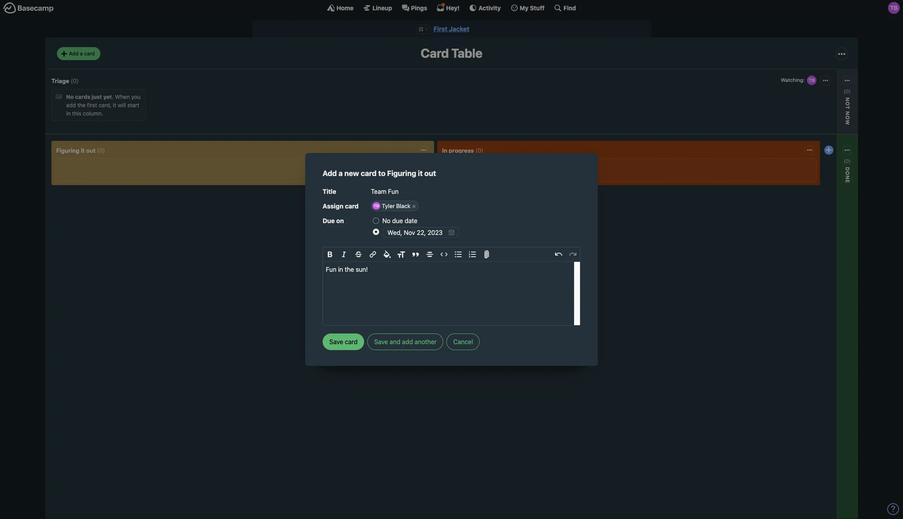 Task type: describe. For each thing, give the bounding box(es) containing it.
and
[[390, 338, 401, 345]]

in progress link
[[442, 147, 474, 154]]

no cards just yet
[[66, 94, 112, 100]]

no for no due date
[[383, 217, 391, 224]]

find
[[564, 4, 577, 11]]

this
[[72, 110, 81, 117]]

×
[[412, 203, 416, 209]]

0 horizontal spatial it
[[81, 147, 85, 154]]

cards
[[75, 94, 90, 100]]

black
[[397, 203, 411, 209]]

card
[[421, 46, 449, 61]]

in progress (0)
[[442, 147, 484, 154]]

home link
[[327, 4, 354, 12]]

in
[[442, 147, 448, 154]]

a for card
[[80, 50, 83, 57]]

add for add a new card to figuring it out
[[323, 169, 337, 178]]

another
[[415, 338, 437, 345]]

d
[[845, 167, 851, 171]]

just
[[92, 94, 102, 100]]

color it white image
[[373, 190, 379, 196]]

card,
[[99, 102, 112, 109]]

due
[[323, 217, 335, 224]]

tyler black ×
[[382, 203, 416, 209]]

tyler black image inside main element
[[889, 2, 901, 14]]

w
[[845, 120, 851, 125]]

start
[[128, 102, 139, 109]]

sun!
[[356, 266, 368, 273]]

the inside the . when you add the first card, it will start in this column.
[[77, 102, 86, 109]]

2 o from the top
[[845, 116, 851, 120]]

first
[[87, 102, 97, 109]]

2 n from the top
[[845, 175, 851, 180]]

new
[[345, 169, 359, 178]]

n
[[845, 97, 851, 102]]

first jacket link
[[434, 25, 470, 32]]

add a new card to figuring it out
[[323, 169, 436, 178]]

my
[[520, 4, 529, 11]]

(0) up the d
[[844, 158, 851, 164]]

my stuff
[[520, 4, 545, 11]]

color it red image
[[397, 190, 403, 196]]

rename link
[[372, 240, 427, 250]]

assign card
[[323, 203, 359, 210]]

cancel link
[[447, 334, 480, 350]]

card table
[[421, 46, 483, 61]]

in inside describe your card here… text box
[[338, 266, 343, 273]]

add inside button
[[402, 338, 413, 345]]

lineup
[[373, 4, 392, 11]]

1 horizontal spatial out
[[425, 169, 436, 178]]

color it pink image
[[405, 190, 411, 196]]

add a card
[[69, 50, 95, 57]]

find button
[[555, 4, 577, 12]]

figuring it out (0)
[[56, 147, 105, 154]]

0 vertical spatial watching:
[[781, 77, 805, 83]]

progress
[[449, 147, 474, 154]]

triage link
[[52, 77, 69, 84]]

fun
[[326, 266, 337, 273]]

no due date
[[383, 217, 418, 224]]

first jacket
[[434, 25, 470, 32]]

(0) right figuring it out link
[[97, 147, 105, 154]]

switch accounts image
[[3, 2, 54, 14]]

home
[[337, 4, 354, 11]]

figuring it out link
[[56, 147, 96, 154]]

Describe your card here… text field
[[323, 262, 581, 325]]

0 horizontal spatial tyler black image
[[416, 162, 427, 173]]

add card
[[374, 213, 397, 220]]

tyler
[[382, 203, 395, 209]]

Type a card title… text field
[[371, 185, 581, 198]]

you
[[131, 94, 141, 100]]

first
[[434, 25, 448, 32]]



Task type: vqa. For each thing, say whether or not it's contained in the screenshot.
'Rename'
yes



Task type: locate. For each thing, give the bounding box(es) containing it.
color it blue image
[[373, 199, 379, 205]]

to
[[379, 169, 386, 178]]

o
[[845, 102, 851, 106], [845, 116, 851, 120], [845, 171, 851, 175]]

0 horizontal spatial a
[[80, 50, 83, 57]]

2 vertical spatial tyler black image
[[416, 162, 427, 173]]

1 o from the top
[[845, 102, 851, 106]]

3 o from the top
[[845, 171, 851, 175]]

o up e
[[845, 171, 851, 175]]

activity
[[479, 4, 501, 11]]

will
[[118, 102, 126, 109]]

it inside the . when you add the first card, it will start in this column.
[[113, 102, 116, 109]]

e
[[845, 180, 851, 183]]

column.
[[83, 110, 103, 117]]

1 vertical spatial the
[[345, 266, 354, 273]]

hey! button
[[437, 4, 460, 12]]

out
[[86, 147, 96, 154], [425, 169, 436, 178]]

2 horizontal spatial it
[[418, 169, 423, 178]]

add card link
[[372, 212, 427, 221]]

it down this
[[81, 147, 85, 154]]

(0)
[[71, 77, 79, 84], [844, 88, 851, 94], [97, 147, 105, 154], [476, 147, 484, 154], [844, 158, 851, 164]]

1 vertical spatial o
[[845, 116, 851, 120]]

1 horizontal spatial tyler black image
[[807, 75, 818, 86]]

figuring up the color it red icon
[[387, 169, 417, 178]]

triage
[[52, 77, 69, 84]]

(0) right progress
[[476, 147, 484, 154]]

1 horizontal spatial the
[[345, 266, 354, 273]]

o down t
[[845, 116, 851, 120]]

n o t n o w
[[845, 97, 851, 125]]

0 vertical spatial n
[[845, 111, 851, 116]]

2 vertical spatial o
[[845, 171, 851, 175]]

. when you add the first card, it will start in this column.
[[66, 94, 141, 117]]

0 vertical spatial add
[[66, 102, 76, 109]]

add for add a card
[[69, 50, 79, 57]]

1 vertical spatial add
[[402, 338, 413, 345]]

add right and
[[402, 338, 413, 345]]

activity link
[[469, 4, 501, 12]]

jacket
[[449, 25, 470, 32]]

Type names to assign… text field
[[420, 201, 581, 211]]

0 vertical spatial tyler black image
[[889, 2, 901, 14]]

table
[[452, 46, 483, 61]]

1 horizontal spatial figuring
[[387, 169, 417, 178]]

figuring down this
[[56, 147, 79, 154]]

assign
[[323, 203, 344, 210]]

0 horizontal spatial the
[[77, 102, 86, 109]]

1 horizontal spatial no
[[383, 217, 391, 224]]

figuring
[[56, 147, 79, 154], [387, 169, 417, 178]]

n down the d
[[845, 175, 851, 180]]

the down cards
[[77, 102, 86, 109]]

fun in the sun!
[[326, 266, 368, 273]]

1 horizontal spatial in
[[338, 266, 343, 273]]

no
[[66, 94, 74, 100], [383, 217, 391, 224]]

add
[[69, 50, 79, 57], [323, 169, 337, 178], [374, 213, 384, 220]]

1 vertical spatial out
[[425, 169, 436, 178]]

2 horizontal spatial add
[[374, 213, 384, 220]]

rename
[[374, 242, 394, 248]]

t
[[845, 106, 851, 110]]

yet
[[103, 94, 112, 100]]

2 vertical spatial add
[[374, 213, 384, 220]]

o for n o t n o w
[[845, 102, 851, 106]]

.
[[112, 94, 114, 100]]

(0) up n
[[844, 88, 851, 94]]

None submit
[[795, 113, 851, 123], [372, 174, 427, 183], [795, 183, 851, 193], [372, 226, 427, 236], [372, 250, 427, 260], [372, 260, 427, 270], [323, 334, 365, 350], [795, 113, 851, 123], [372, 174, 427, 183], [795, 183, 851, 193], [372, 226, 427, 236], [372, 250, 427, 260], [372, 260, 427, 270], [323, 334, 365, 350]]

in left this
[[66, 110, 71, 117]]

save and add another
[[374, 338, 437, 345]]

0 horizontal spatial out
[[86, 147, 96, 154]]

1 horizontal spatial add
[[323, 169, 337, 178]]

in right fun
[[338, 266, 343, 273]]

card
[[84, 50, 95, 57], [361, 169, 377, 178], [345, 203, 359, 210], [385, 213, 397, 220]]

it
[[113, 102, 116, 109], [81, 147, 85, 154], [418, 169, 423, 178]]

2 horizontal spatial tyler black image
[[889, 2, 901, 14]]

title
[[323, 188, 337, 195]]

add it to the schedule? option group
[[373, 215, 581, 239]]

0 vertical spatial in
[[66, 110, 71, 117]]

on
[[337, 217, 344, 224]]

1 vertical spatial a
[[339, 169, 343, 178]]

0 vertical spatial a
[[80, 50, 83, 57]]

triage (0)
[[52, 77, 79, 84]]

× link
[[410, 202, 419, 210]]

1 vertical spatial add
[[323, 169, 337, 178]]

1 vertical spatial n
[[845, 175, 851, 180]]

o for d o n e
[[845, 171, 851, 175]]

2 vertical spatial it
[[418, 169, 423, 178]]

watching:
[[781, 77, 805, 83], [374, 164, 399, 171], [797, 173, 823, 180]]

0 vertical spatial add
[[69, 50, 79, 57]]

color it green image
[[381, 199, 387, 205]]

d o n e
[[845, 167, 851, 183]]

1 horizontal spatial a
[[339, 169, 343, 178]]

save and add another button
[[368, 334, 444, 350]]

Choose date… field
[[383, 227, 460, 238]]

0 vertical spatial it
[[113, 102, 116, 109]]

a inside add a card link
[[80, 50, 83, 57]]

pings button
[[402, 4, 428, 12]]

n down t
[[845, 111, 851, 116]]

color it purple image
[[413, 190, 419, 196]]

option group
[[372, 188, 427, 207]]

color it orange image
[[389, 190, 395, 196]]

due on
[[323, 217, 344, 224]]

add up the title
[[323, 169, 337, 178]]

no inside the add it to the schedule? option group
[[383, 217, 391, 224]]

0 vertical spatial figuring
[[56, 147, 79, 154]]

my stuff button
[[511, 4, 545, 12]]

1 vertical spatial no
[[383, 217, 391, 224]]

1 vertical spatial tyler black image
[[807, 75, 818, 86]]

in inside the . when you add the first card, it will start in this column.
[[66, 110, 71, 117]]

o up w
[[845, 102, 851, 106]]

add for add card
[[374, 213, 384, 220]]

color it yellow image
[[381, 190, 387, 196]]

1 vertical spatial it
[[81, 147, 85, 154]]

date
[[405, 217, 418, 224]]

main element
[[0, 0, 904, 15]]

0 vertical spatial no
[[66, 94, 74, 100]]

no left cards
[[66, 94, 74, 100]]

tyler black image
[[889, 2, 901, 14], [807, 75, 818, 86], [416, 162, 427, 173]]

0 vertical spatial the
[[77, 102, 86, 109]]

the inside describe your card here… text box
[[345, 266, 354, 273]]

1 vertical spatial watching:
[[374, 164, 399, 171]]

add up this
[[66, 102, 76, 109]]

save
[[374, 338, 388, 345]]

in
[[66, 110, 71, 117], [338, 266, 343, 273]]

no left due
[[383, 217, 391, 224]]

add down tyler
[[374, 213, 384, 220]]

add inside the . when you add the first card, it will start in this column.
[[66, 102, 76, 109]]

1 vertical spatial in
[[338, 266, 343, 273]]

n
[[845, 111, 851, 116], [845, 175, 851, 180]]

the
[[77, 102, 86, 109], [345, 266, 354, 273]]

1 n from the top
[[845, 111, 851, 116]]

pings
[[411, 4, 428, 11]]

hey!
[[447, 4, 460, 11]]

a for new
[[339, 169, 343, 178]]

0 horizontal spatial figuring
[[56, 147, 79, 154]]

it left will
[[113, 102, 116, 109]]

cancel
[[454, 338, 473, 345]]

due
[[392, 217, 403, 224]]

2 vertical spatial watching:
[[797, 173, 823, 180]]

add
[[66, 102, 76, 109], [402, 338, 413, 345]]

add up triage (0)
[[69, 50, 79, 57]]

0 vertical spatial out
[[86, 147, 96, 154]]

0 horizontal spatial add
[[66, 102, 76, 109]]

0 horizontal spatial add
[[69, 50, 79, 57]]

no for no cards just yet
[[66, 94, 74, 100]]

a
[[80, 50, 83, 57], [339, 169, 343, 178]]

0 horizontal spatial no
[[66, 94, 74, 100]]

the left sun!
[[345, 266, 354, 273]]

it up the color it purple image
[[418, 169, 423, 178]]

stuff
[[530, 4, 545, 11]]

lineup link
[[363, 4, 392, 12]]

when
[[115, 94, 130, 100]]

0 vertical spatial o
[[845, 102, 851, 106]]

0 horizontal spatial in
[[66, 110, 71, 117]]

color it brown image
[[389, 199, 395, 205]]

1 horizontal spatial add
[[402, 338, 413, 345]]

(0) right triage link
[[71, 77, 79, 84]]

1 horizontal spatial it
[[113, 102, 116, 109]]

add a card link
[[57, 47, 100, 60]]

1 vertical spatial figuring
[[387, 169, 417, 178]]



